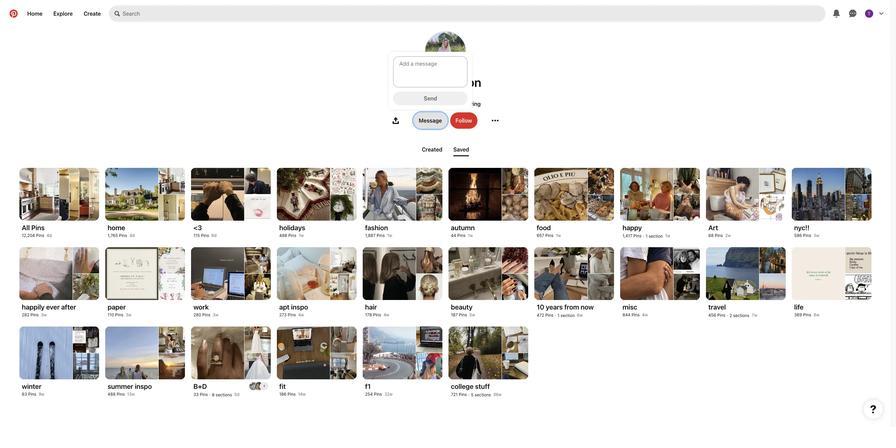 Task type: describe. For each thing, give the bounding box(es) containing it.
472
[[537, 313, 544, 318]]

282
[[22, 312, 29, 317]]

pins inside the apt inspo 273 pins 4w
[[288, 312, 296, 317]]

2 beauty image from the top
[[502, 274, 528, 300]]

110
[[108, 312, 114, 317]]

1 work image from the top
[[245, 247, 271, 273]]

1 food image from the top
[[588, 168, 614, 194]]

· inside 10 years from now 472 pins · 1 section 6w
[[555, 312, 556, 318]]

1w inside happy 1,417 pins · 1 section 1w
[[665, 233, 670, 238]]

beauty 187 pins 5w
[[451, 303, 475, 317]]

1w for holidays
[[299, 233, 304, 238]]

32w
[[384, 392, 393, 397]]

1 allpins image from the left
[[19, 168, 59, 221]]

2 life image from the top
[[846, 274, 872, 300]]

nyc!!
[[794, 224, 810, 232]]

844
[[623, 312, 631, 317]]

456
[[708, 313, 716, 318]]

<3
[[193, 224, 202, 232]]

1 nyc!! image from the top
[[846, 168, 872, 194]]

2 college stuff image from the top
[[502, 353, 528, 379]]

3w for nyc!!
[[814, 233, 819, 238]]

2w
[[725, 233, 731, 238]]

diana menser image
[[255, 382, 263, 390]]

following
[[457, 101, 481, 107]]

2 happy image from the top
[[674, 194, 700, 221]]

pins inside art 68 pins 2w
[[715, 233, 723, 238]]

college stuff 721 pins · 5 sections 36w
[[451, 383, 502, 398]]

pins inside summer inspo 488 pins 13w
[[117, 392, 125, 397]]

nyc!! 586 pins 3w
[[794, 224, 819, 238]]

pins inside fit 186 pins 14w
[[288, 392, 296, 397]]

2 <3 image from the top
[[245, 194, 271, 221]]

section inside 10 years from now 472 pins · 1 section 6w
[[561, 313, 575, 318]]

2 b+d image from the top
[[245, 353, 271, 379]]

· inside the '87 followers · 253 following'
[[443, 101, 444, 107]]

hair 178 pins 4w
[[365, 303, 389, 317]]

486
[[279, 233, 287, 238]]

create link
[[78, 5, 106, 22]]

follow button
[[450, 112, 478, 129]]

14w
[[298, 392, 306, 397]]

280
[[193, 312, 201, 317]]

b+d
[[193, 383, 207, 390]]

2 misc image from the top
[[674, 274, 700, 300]]

fit
[[279, 383, 286, 390]]

3w for paper
[[126, 312, 131, 317]]

2 f1 image from the top
[[416, 353, 442, 379]]

2 paper image from the top
[[159, 274, 185, 300]]

5d
[[234, 392, 239, 397]]

pins inside <3 115 pins 6d
[[201, 233, 209, 238]]

message button
[[413, 112, 447, 129]]

68
[[708, 233, 714, 238]]

1 inside 10 years from now 472 pins · 1 section 6w
[[558, 313, 560, 318]]

369
[[794, 312, 802, 317]]

pins inside paper 110 pins 3w
[[115, 312, 123, 317]]

2 art image from the top
[[760, 194, 786, 221]]

pins inside 33 pins · 8 sections 5d
[[200, 392, 208, 397]]

holidays 486 pins 1w
[[279, 224, 305, 238]]

1 happy image from the top
[[674, 168, 700, 194]]

beauty
[[451, 303, 473, 311]]

apt
[[279, 303, 290, 311]]

6w
[[577, 313, 583, 318]]

· inside happy 1,417 pins · 1 section 1w
[[643, 233, 644, 239]]

657
[[537, 233, 544, 238]]

saved
[[453, 146, 469, 153]]

5
[[471, 392, 474, 398]]

2 happily ever after image from the top
[[73, 274, 99, 300]]

1w for food
[[556, 233, 561, 238]]

1 fashion image from the top
[[416, 168, 442, 194]]

art
[[708, 224, 718, 232]]

1 paper image from the top
[[159, 247, 185, 273]]

1 travel image from the top
[[760, 247, 786, 273]]

36w
[[493, 392, 502, 397]]

paper 110 pins 3w
[[108, 303, 131, 317]]

1 art image from the top
[[760, 168, 786, 194]]

1 misc image from the top
[[674, 247, 700, 273]]

1 home image from the top
[[159, 168, 185, 194]]

explore
[[53, 11, 73, 17]]

2 home image from the top
[[159, 194, 185, 221]]

sections inside 33 pins · 8 sections 5d
[[216, 392, 232, 398]]

pins inside college stuff 721 pins · 5 sections 36w
[[459, 392, 467, 397]]

2 nyc!! image from the top
[[846, 194, 872, 221]]

pins inside happy 1,417 pins · 1 section 1w
[[634, 233, 642, 238]]

art 68 pins 2w
[[708, 224, 731, 238]]

1w for fashion
[[387, 233, 392, 238]]

4w for hair
[[384, 312, 389, 317]]

tyler black image
[[865, 10, 873, 18]]

home 1,765 pins 4d
[[108, 224, 135, 238]]

search icon image
[[115, 11, 120, 16]]

Add a message text field
[[393, 56, 468, 88]]

115
[[193, 233, 200, 238]]

44
[[451, 233, 456, 238]]

misc 844 pins 4w
[[623, 303, 648, 317]]

253
[[446, 101, 456, 107]]

summer
[[108, 383, 133, 390]]

13w
[[127, 392, 135, 397]]

2 hair image from the top
[[416, 274, 442, 300]]

2 apt inspo image from the top
[[331, 274, 357, 300]]

5w
[[469, 312, 475, 317]]

travel
[[708, 303, 726, 311]]

saved link
[[451, 144, 472, 156]]

pins inside 10 years from now 472 pins · 1 section 6w
[[545, 313, 554, 318]]

work 280 pins 3w
[[193, 303, 219, 317]]

followers
[[418, 101, 442, 107]]

1 f1 image from the top
[[416, 327, 442, 353]]

· inside college stuff 721 pins · 5 sections 36w
[[468, 392, 470, 398]]

fit 186 pins 14w
[[279, 383, 306, 397]]

qpatton18 image
[[425, 31, 466, 72]]

7w
[[752, 313, 757, 318]]

1,887
[[365, 233, 376, 238]]

summer inspo 488 pins 13w
[[108, 383, 152, 397]]

pins inside the hair 178 pins 4w
[[373, 312, 381, 317]]

8
[[212, 392, 215, 398]]

12,204
[[22, 233, 35, 238]]

years
[[546, 303, 563, 311]]

1 holidays image from the top
[[331, 168, 357, 194]]

now
[[581, 303, 594, 311]]

187
[[451, 312, 458, 317]]

pins inside autumn 44 pins 1w
[[457, 233, 466, 238]]

sections inside college stuff 721 pins · 5 sections 36w
[[475, 392, 491, 398]]

quinn patton image
[[249, 382, 258, 390]]

happily ever after 282 pins 3w
[[22, 303, 76, 317]]

pins inside fashion 1,887 pins 1w
[[377, 233, 385, 238]]

quinn patton
[[410, 75, 481, 90]]

1 fit image from the top
[[331, 327, 357, 353]]

created
[[422, 146, 442, 153]]

2 holidays image from the top
[[331, 194, 357, 221]]



Task type: vqa. For each thing, say whether or not it's contained in the screenshot.
"THIS CONTAINS AN IMAGE OF: CREAMY GARLIC SHRIMP WITH PARMESAN (LOW CARB)"
no



Task type: locate. For each thing, give the bounding box(es) containing it.
pins right 33 on the bottom left of page
[[200, 392, 208, 397]]

inspo inside summer inspo 488 pins 13w
[[135, 383, 152, 390]]

87 followers · 253 following
[[410, 101, 481, 107]]

1 vertical spatial beauty image
[[502, 274, 528, 300]]

inspo
[[291, 303, 308, 311], [135, 383, 152, 390]]

stuff
[[475, 383, 490, 390]]

<3 115 pins 6d
[[193, 224, 217, 238]]

1 vertical spatial winter image
[[73, 353, 99, 379]]

f1 image
[[416, 327, 442, 353], [416, 353, 442, 379]]

3w right '280'
[[213, 312, 219, 317]]

1 right 1,417 on the right
[[646, 234, 648, 239]]

4d right 1,765
[[130, 233, 135, 238]]

pins right '280'
[[202, 312, 210, 317]]

2
[[730, 313, 732, 318]]

1 vertical spatial <3 image
[[245, 194, 271, 221]]

0 vertical spatial hair image
[[416, 247, 442, 273]]

1 vertical spatial b+d image
[[245, 353, 271, 379]]

4 allpins image from the left
[[50, 168, 89, 221]]

0 horizontal spatial 4d
[[47, 233, 52, 238]]

home image
[[159, 168, 185, 194], [159, 194, 185, 221]]

art image
[[760, 168, 786, 194], [760, 194, 786, 221]]

4w for misc
[[642, 312, 648, 317]]

sections down stuff
[[475, 392, 491, 398]]

1 inside happy 1,417 pins · 1 section 1w
[[646, 234, 648, 239]]

4w inside the apt inspo 273 pins 4w
[[298, 312, 304, 317]]

0 vertical spatial b+d image
[[245, 327, 271, 353]]

winter image
[[73, 327, 99, 353], [73, 353, 99, 379]]

pins down beauty
[[459, 312, 467, 317]]

2 work image from the top
[[245, 274, 271, 300]]

section inside happy 1,417 pins · 1 section 1w
[[649, 234, 663, 239]]

college stuff image
[[502, 327, 528, 353], [502, 353, 528, 379]]

1 autumn image from the top
[[502, 168, 528, 194]]

pins down holidays
[[288, 233, 296, 238]]

1 vertical spatial nyc!! image
[[846, 194, 872, 221]]

apt inspo 273 pins 4w
[[279, 303, 308, 317]]

from
[[564, 303, 579, 311]]

1w
[[299, 233, 304, 238], [387, 233, 392, 238], [468, 233, 473, 238], [556, 233, 561, 238], [665, 233, 670, 238]]

pins right 254
[[374, 392, 382, 397]]

0 vertical spatial happy image
[[674, 168, 700, 194]]

1 vertical spatial holidays image
[[331, 194, 357, 221]]

0 vertical spatial life image
[[846, 247, 872, 273]]

· left 2
[[727, 312, 728, 318]]

3 4w from the left
[[642, 312, 648, 317]]

2 allpins image from the left
[[29, 168, 69, 221]]

1 vertical spatial fit image
[[331, 353, 357, 379]]

3w inside "work 280 pins 3w"
[[213, 312, 219, 317]]

create
[[84, 11, 101, 17]]

qpatton18
[[438, 92, 460, 98]]

travel 456 pins · 2 sections 7w
[[708, 303, 757, 318]]

0 vertical spatial art image
[[760, 168, 786, 194]]

2 horizontal spatial 4w
[[642, 312, 648, 317]]

pins right 12,204
[[36, 233, 44, 238]]

0 horizontal spatial section
[[561, 313, 575, 318]]

1 b+d image from the top
[[245, 327, 271, 353]]

4d inside all pins 12,204 pins 4d
[[47, 233, 52, 238]]

inspo right apt
[[291, 303, 308, 311]]

1 vertical spatial home image
[[159, 194, 185, 221]]

pins inside the 'f1 254 pins 32w'
[[374, 392, 382, 397]]

pins inside food 657 pins 1w
[[545, 233, 554, 238]]

happy 1,417 pins · 1 section 1w
[[623, 224, 670, 239]]

83
[[22, 392, 27, 397]]

1w inside holidays 486 pins 1w
[[299, 233, 304, 238]]

2 autumn image from the top
[[502, 194, 528, 221]]

9w
[[39, 392, 44, 397]]

3w right the "586"
[[814, 233, 819, 238]]

section down from
[[561, 313, 575, 318]]

winter 83 pins 9w
[[22, 383, 44, 397]]

created link
[[419, 144, 445, 155]]

patton
[[445, 75, 481, 90]]

home
[[108, 224, 125, 232]]

1 horizontal spatial 4w
[[384, 312, 389, 317]]

1 vertical spatial inspo
[[135, 383, 152, 390]]

33 pins · 8 sections 5d
[[193, 392, 239, 398]]

0 vertical spatial inspo
[[291, 303, 308, 311]]

pins right 369
[[803, 312, 811, 317]]

pins inside home 1,765 pins 4d
[[119, 233, 127, 238]]

food 657 pins 1w
[[537, 224, 561, 238]]

0 vertical spatial section
[[649, 234, 663, 239]]

inspo for apt inspo
[[291, 303, 308, 311]]

paper
[[108, 303, 126, 311]]

pinterest image
[[431, 92, 437, 98]]

inspo right 'summer'
[[135, 383, 152, 390]]

life 369 pins 8w
[[794, 303, 820, 317]]

3w inside nyc!! 586 pins 3w
[[814, 233, 819, 238]]

quinn
[[410, 75, 443, 90]]

pins right all
[[31, 224, 45, 232]]

paper image
[[159, 247, 185, 273], [159, 274, 185, 300]]

· left 253
[[443, 101, 444, 107]]

college
[[451, 383, 474, 390]]

sections right 8
[[216, 392, 232, 398]]

misc
[[623, 303, 637, 311]]

pins inside life 369 pins 8w
[[803, 312, 811, 317]]

b+d image
[[245, 327, 271, 353], [245, 353, 271, 379]]

pins down college
[[459, 392, 467, 397]]

1 4w from the left
[[298, 312, 304, 317]]

pins right 657
[[545, 233, 554, 238]]

all
[[22, 224, 30, 232]]

· inside travel 456 pins · 2 sections 7w
[[727, 312, 728, 318]]

f1 254 pins 32w
[[365, 383, 393, 397]]

1 vertical spatial f1 image
[[416, 353, 442, 379]]

section right 1,417 on the right
[[649, 234, 663, 239]]

0 horizontal spatial 4w
[[298, 312, 304, 317]]

0 vertical spatial fit image
[[331, 327, 357, 353]]

0 vertical spatial autumn image
[[502, 168, 528, 194]]

1 horizontal spatial section
[[649, 234, 663, 239]]

pins right 83
[[28, 392, 36, 397]]

travel image
[[760, 247, 786, 273], [760, 274, 786, 300]]

2 fit image from the top
[[331, 353, 357, 379]]

0 vertical spatial travel image
[[760, 247, 786, 273]]

<3 image
[[245, 168, 271, 194], [245, 194, 271, 221]]

1 happily ever after image from the top
[[73, 247, 99, 273]]

summer inspo image
[[159, 327, 185, 353], [159, 353, 185, 379]]

f1
[[365, 383, 371, 390]]

pins inside beauty 187 pins 5w
[[459, 312, 467, 317]]

186
[[279, 392, 286, 397]]

0 vertical spatial <3 image
[[245, 168, 271, 194]]

·
[[443, 101, 444, 107], [643, 233, 644, 239], [555, 312, 556, 318], [727, 312, 728, 318], [209, 392, 211, 398], [468, 392, 470, 398]]

misc image
[[674, 247, 700, 273], [674, 274, 700, 300]]

pins right 115 in the left bottom of the page
[[201, 233, 209, 238]]

food image
[[588, 168, 614, 194], [588, 194, 614, 221]]

5 allpins image from the left
[[60, 168, 99, 221]]

1 horizontal spatial sections
[[475, 392, 491, 398]]

3 allpins image from the left
[[40, 168, 79, 221]]

2 food image from the top
[[588, 194, 614, 221]]

1 vertical spatial fashion image
[[416, 194, 442, 221]]

0 vertical spatial food image
[[588, 168, 614, 194]]

4w
[[298, 312, 304, 317], [384, 312, 389, 317], [642, 312, 648, 317]]

3w down paper in the bottom of the page
[[126, 312, 131, 317]]

pins right 44
[[457, 233, 466, 238]]

pins down happily
[[30, 312, 39, 317]]

1,417
[[623, 233, 632, 238]]

happily ever after image
[[73, 247, 99, 273], [73, 274, 99, 300]]

fashion image
[[416, 168, 442, 194], [416, 194, 442, 221]]

6d
[[211, 233, 217, 238]]

1w inside food 657 pins 1w
[[556, 233, 561, 238]]

1 summer inspo image from the top
[[159, 327, 185, 353]]

pins right 186
[[288, 392, 296, 397]]

holidays image
[[331, 168, 357, 194], [331, 194, 357, 221]]

pins down happy on the right of page
[[634, 233, 642, 238]]

1 vertical spatial misc image
[[674, 274, 700, 300]]

1 vertical spatial section
[[561, 313, 575, 318]]

apt inspo image
[[331, 247, 357, 273], [331, 274, 357, 300]]

message
[[419, 118, 442, 124]]

1 vertical spatial travel image
[[760, 274, 786, 300]]

1w inside fashion 1,887 pins 1w
[[387, 233, 392, 238]]

1 vertical spatial life image
[[846, 274, 872, 300]]

explore link
[[48, 5, 78, 22]]

pins inside nyc!! 586 pins 3w
[[803, 233, 811, 238]]

1 vertical spatial 10 years from now image
[[588, 274, 614, 300]]

1 college stuff image from the top
[[502, 327, 528, 353]]

0 horizontal spatial 1
[[558, 313, 560, 318]]

winter
[[22, 383, 41, 390]]

life
[[794, 303, 804, 311]]

all pins 12,204 pins 4d
[[22, 224, 52, 238]]

0 vertical spatial summer inspo image
[[159, 327, 185, 353]]

0 vertical spatial happily ever after image
[[73, 247, 99, 273]]

1 vertical spatial art image
[[760, 194, 786, 221]]

4w inside the hair 178 pins 4w
[[384, 312, 389, 317]]

pins inside happily ever after 282 pins 3w
[[30, 312, 39, 317]]

izzy gray image
[[260, 382, 268, 390]]

0 vertical spatial apt inspo image
[[331, 247, 357, 273]]

1 <3 image from the top
[[245, 168, 271, 194]]

1 vertical spatial food image
[[588, 194, 614, 221]]

3w down ever on the bottom of page
[[41, 312, 47, 317]]

pins right 68
[[715, 233, 723, 238]]

2 horizontal spatial sections
[[733, 313, 749, 318]]

autumn
[[451, 224, 475, 232]]

586
[[794, 233, 802, 238]]

fit image
[[331, 327, 357, 353], [331, 353, 357, 379]]

home
[[27, 11, 42, 17]]

sections right 2
[[733, 313, 749, 318]]

0 vertical spatial fashion image
[[416, 168, 442, 194]]

allpins image
[[19, 168, 59, 221], [29, 168, 69, 221], [40, 168, 79, 221], [50, 168, 89, 221], [60, 168, 99, 221]]

pins down 'summer'
[[117, 392, 125, 397]]

2 10 years from now image from the top
[[588, 274, 614, 300]]

4w right 844
[[642, 312, 648, 317]]

1 vertical spatial 1
[[558, 313, 560, 318]]

0 vertical spatial 1
[[646, 234, 648, 239]]

4w right 178
[[384, 312, 389, 317]]

4d right 12,204
[[47, 233, 52, 238]]

pins inside "winter 83 pins 9w"
[[28, 392, 36, 397]]

0 vertical spatial beauty image
[[502, 247, 528, 273]]

1 life image from the top
[[846, 247, 872, 273]]

1 down years
[[558, 313, 560, 318]]

pins right 844
[[632, 312, 640, 317]]

1 vertical spatial hair image
[[416, 274, 442, 300]]

pins right 178
[[373, 312, 381, 317]]

1 horizontal spatial 4d
[[130, 233, 135, 238]]

happy image
[[674, 168, 700, 194], [674, 194, 700, 221]]

1,765
[[108, 233, 118, 238]]

0 vertical spatial misc image
[[674, 247, 700, 273]]

pins down fashion
[[377, 233, 385, 238]]

1 horizontal spatial 1
[[646, 234, 648, 239]]

721
[[451, 392, 458, 397]]

pins inside travel 456 pins · 2 sections 7w
[[717, 313, 726, 318]]

food
[[537, 224, 551, 232]]

happily
[[22, 303, 45, 311]]

1 vertical spatial autumn image
[[502, 194, 528, 221]]

1 vertical spatial college stuff image
[[502, 353, 528, 379]]

pins right 456
[[717, 313, 726, 318]]

section
[[649, 234, 663, 239], [561, 313, 575, 318]]

3w
[[814, 233, 819, 238], [41, 312, 47, 317], [126, 312, 131, 317], [213, 312, 219, 317]]

0 vertical spatial winter image
[[73, 327, 99, 353]]

4w inside misc 844 pins 4w
[[642, 312, 648, 317]]

life image
[[846, 247, 872, 273], [846, 274, 872, 300]]

254
[[365, 392, 373, 397]]

0 horizontal spatial inspo
[[135, 383, 152, 390]]

0 vertical spatial home image
[[159, 168, 185, 194]]

1 vertical spatial happily ever after image
[[73, 274, 99, 300]]

inspo inside the apt inspo 273 pins 4w
[[291, 303, 308, 311]]

2 fashion image from the top
[[416, 194, 442, 221]]

2 4w from the left
[[384, 312, 389, 317]]

Search text field
[[123, 5, 826, 22]]

pins inside misc 844 pins 4w
[[632, 312, 640, 317]]

pins inside holidays 486 pins 1w
[[288, 233, 296, 238]]

2 travel image from the top
[[760, 274, 786, 300]]

4d inside home 1,765 pins 4d
[[130, 233, 135, 238]]

sections inside travel 456 pins · 2 sections 7w
[[733, 313, 749, 318]]

8w
[[814, 312, 820, 317]]

home link
[[22, 5, 48, 22]]

0 vertical spatial college stuff image
[[502, 327, 528, 353]]

holidays
[[279, 224, 305, 232]]

1 vertical spatial apt inspo image
[[331, 274, 357, 300]]

pins right 273
[[288, 312, 296, 317]]

0 vertical spatial work image
[[245, 247, 271, 273]]

0 vertical spatial paper image
[[159, 247, 185, 273]]

2 winter image from the top
[[73, 353, 99, 379]]

pins right '472'
[[545, 313, 554, 318]]

follow
[[456, 118, 472, 124]]

0 vertical spatial f1 image
[[416, 327, 442, 353]]

1 horizontal spatial inspo
[[291, 303, 308, 311]]

autumn 44 pins 1w
[[451, 224, 475, 238]]

1 vertical spatial work image
[[245, 274, 271, 300]]

3w inside paper 110 pins 3w
[[126, 312, 131, 317]]

happy
[[623, 224, 642, 232]]

1 winter image from the top
[[73, 327, 99, 353]]

· right 1,417 on the right
[[643, 233, 644, 239]]

1w for autumn
[[468, 233, 473, 238]]

1 10 years from now image from the top
[[588, 247, 614, 273]]

1 beauty image from the top
[[502, 247, 528, 273]]

1 4d from the left
[[47, 233, 52, 238]]

3w for work
[[213, 312, 219, 317]]

10 years from now image
[[588, 247, 614, 273], [588, 274, 614, 300]]

work
[[193, 303, 209, 311]]

hair image
[[416, 247, 442, 273], [416, 274, 442, 300]]

1 vertical spatial paper image
[[159, 274, 185, 300]]

sections
[[733, 313, 749, 318], [216, 392, 232, 398], [475, 392, 491, 398]]

0 vertical spatial holidays image
[[331, 168, 357, 194]]

0 horizontal spatial sections
[[216, 392, 232, 398]]

beauty image
[[502, 247, 528, 273], [502, 274, 528, 300]]

inspo for summer inspo
[[135, 383, 152, 390]]

· left '5'
[[468, 392, 470, 398]]

33
[[193, 392, 199, 397]]

· left 8
[[209, 392, 211, 398]]

pins down home
[[119, 233, 127, 238]]

after
[[61, 303, 76, 311]]

87
[[410, 101, 417, 107]]

10
[[537, 303, 544, 311]]

pins right the "586"
[[803, 233, 811, 238]]

pins down paper in the bottom of the page
[[115, 312, 123, 317]]

1 apt inspo image from the top
[[331, 247, 357, 273]]

3w inside happily ever after 282 pins 3w
[[41, 312, 47, 317]]

pins inside "work 280 pins 3w"
[[202, 312, 210, 317]]

2 summer inspo image from the top
[[159, 353, 185, 379]]

1w inside autumn 44 pins 1w
[[468, 233, 473, 238]]

0 vertical spatial nyc!! image
[[846, 168, 872, 194]]

1 vertical spatial happy image
[[674, 194, 700, 221]]

0 vertical spatial 10 years from now image
[[588, 247, 614, 273]]

178
[[365, 312, 372, 317]]

1 vertical spatial summer inspo image
[[159, 353, 185, 379]]

2 4d from the left
[[130, 233, 135, 238]]

4w right 273
[[298, 312, 304, 317]]

1 hair image from the top
[[416, 247, 442, 273]]

work image
[[245, 247, 271, 273], [245, 274, 271, 300]]

10 years from now 472 pins · 1 section 6w
[[537, 303, 594, 318]]

· down years
[[555, 312, 556, 318]]

nyc!! image
[[846, 168, 872, 194], [846, 194, 872, 221]]

autumn image
[[502, 168, 528, 194], [502, 194, 528, 221]]



